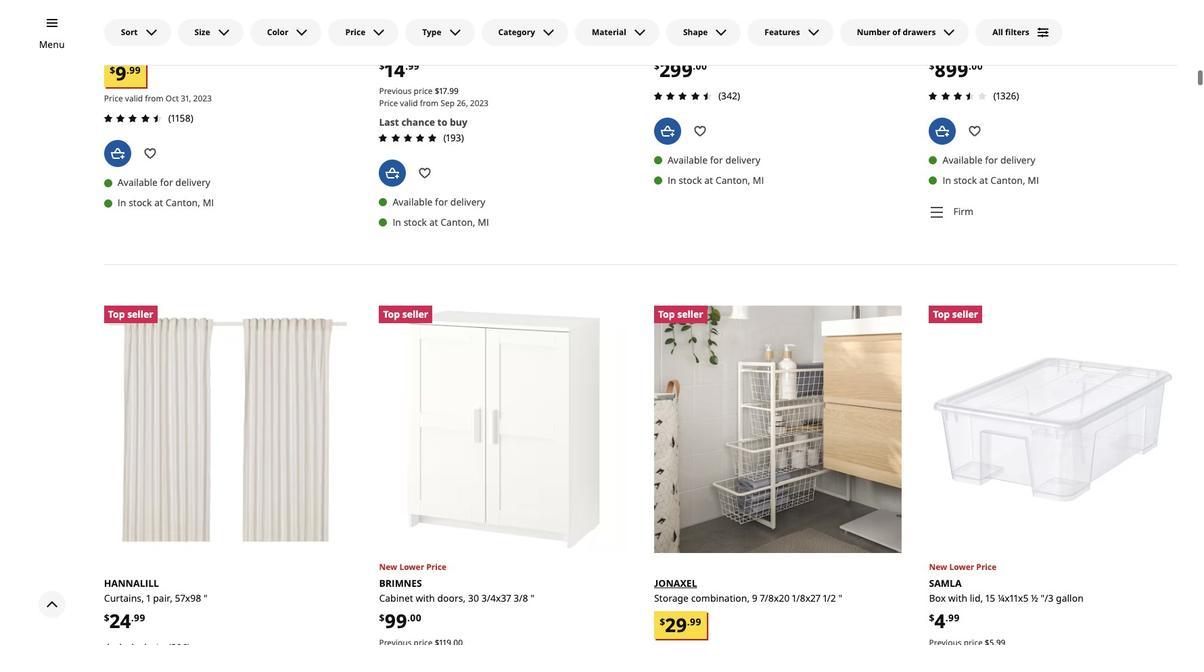 Task type: vqa. For each thing, say whether or not it's contained in the screenshot.
frame
no



Task type: locate. For each thing, give the bounding box(es) containing it.
00 down sectional,3
[[971, 59, 983, 72]]

99 right 17
[[449, 84, 459, 96]]

box inside "new lower price godmorgon box with lid, set of 5, 9 ½x7 ¾x4 " $ 14 . 99"
[[379, 40, 396, 52]]

top seller
[[108, 307, 153, 320], [383, 307, 428, 320], [658, 307, 703, 320], [933, 307, 978, 320]]

price down previous at top
[[379, 97, 398, 108]]

(193)
[[443, 131, 464, 143]]

0 vertical spatial of
[[892, 26, 901, 38]]

2 top seller from the left
[[383, 307, 428, 320]]

all filters
[[993, 26, 1029, 38]]

new up godmorgon
[[379, 9, 397, 21]]

0 horizontal spatial lid,
[[420, 40, 433, 52]]

2023 right the 26,
[[470, 97, 489, 108]]

99 down the 21
[[129, 63, 141, 76]]

$ inside friheten sleeper sectional,3 seat w/storage $ 899 . 00
[[929, 59, 935, 72]]

99 inside hannalill curtains, 1 pair, 57x98 " $ 24 . 99
[[134, 611, 145, 624]]

mi
[[753, 173, 764, 186], [1028, 173, 1039, 186], [203, 196, 214, 208], [478, 215, 489, 228]]

new up brimnes
[[379, 561, 397, 573]]

0 vertical spatial box
[[379, 40, 396, 52]]

box down samla
[[929, 592, 946, 604]]

. down reversible
[[693, 59, 696, 72]]

0 horizontal spatial box
[[379, 40, 396, 52]]

available for delivery
[[668, 153, 760, 166], [943, 153, 1035, 166], [118, 175, 210, 188], [393, 195, 485, 208]]

with inside new lower price samla box with lid, 15 ¼x11x5 ½ "/3 gallon $ 4 . 99
[[948, 592, 967, 604]]

99 down cabinet
[[384, 608, 407, 633]]

seller for 99
[[402, 307, 428, 320]]

available
[[668, 153, 708, 166], [943, 153, 983, 166], [118, 175, 158, 188], [393, 195, 433, 208]]

0 horizontal spatial from
[[145, 92, 163, 103]]

$ up previous at top
[[379, 59, 384, 72]]

with down godmorgon
[[398, 40, 417, 52]]

lower
[[399, 9, 424, 21], [399, 561, 424, 573], [949, 561, 974, 573]]

"
[[197, 40, 200, 52], [521, 40, 525, 52], [204, 592, 208, 604], [838, 592, 842, 604], [531, 592, 534, 604]]

brimnes
[[379, 577, 422, 590]]

1 horizontal spatial of
[[892, 26, 901, 38]]

1 horizontal spatial 2023
[[470, 97, 489, 108]]

0 horizontal spatial 2023
[[193, 92, 212, 103]]

1 horizontal spatial from
[[420, 97, 438, 108]]

bed,
[[702, 40, 722, 52]]

1 horizontal spatial 9
[[473, 40, 479, 52]]

in
[[668, 173, 676, 186], [943, 173, 951, 186], [118, 196, 126, 208], [393, 215, 401, 228]]

14
[[384, 56, 405, 82]]

00 down cabinet
[[410, 611, 421, 624]]

0 vertical spatial 9
[[473, 40, 479, 52]]

99 right the 4
[[948, 611, 960, 624]]

delivery down (342)
[[725, 153, 760, 166]]

$ right price
[[435, 84, 439, 96]]

for down (342)
[[710, 153, 723, 166]]

in for 899
[[943, 173, 951, 186]]

2 horizontal spatial 00
[[971, 59, 983, 72]]

to
[[437, 115, 447, 128]]

. down cabinet
[[407, 611, 410, 624]]

kura
[[654, 25, 680, 38]]

1/2
[[823, 592, 836, 604]]

seller
[[127, 307, 153, 320], [402, 307, 428, 320], [677, 307, 703, 320], [952, 307, 978, 320]]

with left doors,
[[416, 592, 435, 604]]

. inside kura reversible bed, twin $ 299 . 00
[[693, 59, 696, 72]]

$ inside previous price $ 17 . 99 price valid from sep 26, 2023
[[435, 84, 439, 96]]

available for delivery up the "firm"
[[943, 153, 1035, 166]]

1 vertical spatial box
[[929, 592, 946, 604]]

0 horizontal spatial 9
[[115, 60, 127, 85]]

3 seller from the left
[[677, 307, 703, 320]]

vesken
[[104, 25, 140, 38]]

lid, inside new lower price samla box with lid, 15 ¼x11x5 ½ "/3 gallon $ 4 . 99
[[970, 592, 983, 604]]

valid down previous at top
[[400, 97, 418, 108]]

seller for 24
[[127, 307, 153, 320]]

" right 57x98
[[204, 592, 208, 604]]

oct
[[166, 92, 179, 103]]

available for delivery down (342)
[[668, 153, 760, 166]]

99 inside $ 9 . 99
[[129, 63, 141, 76]]

with inside new lower price brimnes cabinet with doors, 30 3/4x37 3/8 " $ 99 . 00
[[416, 592, 435, 604]]

of
[[892, 26, 901, 38], [451, 40, 460, 52]]

2023 right 31,
[[193, 92, 212, 103]]

stock
[[679, 173, 702, 186], [954, 173, 977, 186], [129, 196, 152, 208], [404, 215, 427, 228]]

" right ¾x4
[[521, 40, 525, 52]]

$ down cabinet
[[379, 611, 384, 624]]

new inside "new lower price godmorgon box with lid, set of 5, 9 ½x7 ¾x4 " $ 14 . 99"
[[379, 9, 397, 21]]

1 horizontal spatial valid
[[400, 97, 418, 108]]

delivery for 299
[[725, 153, 760, 166]]

2 seller from the left
[[402, 307, 428, 320]]

seller for 4
[[952, 307, 978, 320]]

with for 99
[[416, 592, 435, 604]]

available down review: 4.5 out of 5 stars. total reviews: 1158 image
[[118, 175, 158, 188]]

price up type
[[426, 9, 447, 21]]

0 vertical spatial lid,
[[420, 40, 433, 52]]

1 horizontal spatial box
[[929, 592, 946, 604]]

4 top seller from the left
[[933, 307, 978, 320]]

(1158)
[[168, 111, 193, 124]]

filters
[[1005, 26, 1029, 38]]

$ down storage
[[660, 615, 665, 628]]

15
[[986, 592, 995, 604]]

for down (193)
[[435, 195, 448, 208]]

$ 29 . 99
[[660, 612, 701, 637]]

from left oct
[[145, 92, 163, 103]]

new lower price samla box with lid, 15 ¼x11x5 ½ "/3 gallon $ 4 . 99
[[929, 561, 1084, 633]]

size
[[195, 26, 210, 38]]

combination,
[[691, 592, 750, 604]]

99 inside "new lower price godmorgon box with lid, set of 5, 9 ½x7 ¾x4 " $ 14 . 99"
[[408, 59, 419, 72]]

delivery
[[725, 153, 760, 166], [1000, 153, 1035, 166], [175, 175, 210, 188], [450, 195, 485, 208]]

all
[[993, 26, 1003, 38]]

29
[[665, 612, 687, 637]]

box inside new lower price samla box with lid, 15 ¼x11x5 ½ "/3 gallon $ 4 . 99
[[929, 592, 946, 604]]

w/storage
[[1036, 40, 1081, 52]]

2023
[[193, 92, 212, 103], [470, 97, 489, 108]]

0 horizontal spatial 00
[[410, 611, 421, 624]]

new inside new lower price samla box with lid, 15 ¼x11x5 ½ "/3 gallon $ 4 . 99
[[929, 561, 947, 573]]

. down curtains,
[[131, 611, 134, 624]]

top seller for 99
[[383, 307, 428, 320]]

delivery down (1158) at left
[[175, 175, 210, 188]]

9 right 5,
[[473, 40, 479, 52]]

of inside "new lower price godmorgon box with lid, set of 5, 9 ½x7 ¾x4 " $ 14 . 99"
[[451, 40, 460, 52]]

for down (1326)
[[985, 153, 998, 166]]

box up 14
[[379, 40, 396, 52]]

3 top from the left
[[658, 307, 675, 320]]

30
[[468, 592, 479, 604]]

box
[[379, 40, 396, 52], [929, 592, 946, 604]]

. down the 21
[[127, 63, 129, 76]]

" inside the vesken cart, 21 1/4x7 1/8x28 "
[[197, 40, 200, 52]]

lower inside "new lower price godmorgon box with lid, set of 5, 9 ½x7 ¾x4 " $ 14 . 99"
[[399, 9, 424, 21]]

$ inside new lower price brimnes cabinet with doors, 30 3/4x37 3/8 " $ 99 . 00
[[379, 611, 384, 624]]

4 seller from the left
[[952, 307, 978, 320]]

4 top from the left
[[933, 307, 950, 320]]

with down samla
[[948, 592, 967, 604]]

" right 3/8
[[531, 592, 534, 604]]

9 left the 7/8x20 at bottom
[[752, 592, 758, 604]]

top for 99
[[383, 307, 400, 320]]

color
[[267, 26, 288, 38]]

available down review: 4.8 out of 5 stars. total reviews: 193 image
[[393, 195, 433, 208]]

new up samla
[[929, 561, 947, 573]]

. up previous at top
[[405, 59, 408, 72]]

from
[[145, 92, 163, 103], [420, 97, 438, 108]]

mi for 14
[[478, 215, 489, 228]]

1/4x7
[[140, 40, 163, 52]]

(342)
[[718, 89, 740, 101]]

canton, for 14
[[441, 215, 475, 228]]

9
[[473, 40, 479, 52], [115, 60, 127, 85], [752, 592, 758, 604]]

99 inside new lower price brimnes cabinet with doors, 30 3/4x37 3/8 " $ 99 . 00
[[384, 608, 407, 633]]

price up 15
[[976, 561, 997, 573]]

all filters button
[[976, 19, 1063, 46]]

1 top seller from the left
[[108, 307, 153, 320]]

lower for 14
[[399, 9, 424, 21]]

material
[[592, 26, 626, 38]]

at
[[704, 173, 713, 186], [979, 173, 988, 186], [154, 196, 163, 208], [429, 215, 438, 228]]

sort button
[[104, 19, 171, 46]]

2 top from the left
[[383, 307, 400, 320]]

new lower price godmorgon box with lid, set of 5, 9 ½x7 ¾x4 " $ 14 . 99
[[379, 9, 525, 82]]

in stock at canton, mi
[[668, 173, 764, 186], [943, 173, 1039, 186], [118, 196, 214, 208], [393, 215, 489, 228]]

$ inside kura reversible bed, twin $ 299 . 00
[[654, 59, 660, 72]]

price left godmorgon
[[345, 26, 365, 38]]

" right 1/2
[[838, 592, 842, 604]]

lower for 99
[[399, 561, 424, 573]]

type button
[[405, 19, 475, 46]]

2 horizontal spatial 9
[[752, 592, 758, 604]]

delivery down (1326)
[[1000, 153, 1035, 166]]

lid, left 15
[[970, 592, 983, 604]]

2 vertical spatial 9
[[752, 592, 758, 604]]

lower inside new lower price brimnes cabinet with doors, 30 3/4x37 3/8 " $ 99 . 00
[[399, 561, 424, 573]]

from inside previous price $ 17 . 99 price valid from sep 26, 2023
[[420, 97, 438, 108]]

stock for 299
[[679, 173, 702, 186]]

buy
[[450, 115, 467, 128]]

with inside "new lower price godmorgon box with lid, set of 5, 9 ½x7 ¾x4 " $ 14 . 99"
[[398, 40, 417, 52]]

31,
[[181, 92, 191, 103]]

from down price
[[420, 97, 438, 108]]

$ down cart,
[[110, 63, 115, 76]]

canton, for 899
[[991, 173, 1025, 186]]

lid, inside "new lower price godmorgon box with lid, set of 5, 9 ½x7 ¾x4 " $ 14 . 99"
[[420, 40, 433, 52]]

last
[[379, 115, 399, 128]]

available up the "firm"
[[943, 153, 983, 166]]

canton, for 299
[[716, 173, 750, 186]]

review: 4.8 out of 5 stars. total reviews: 193 image
[[375, 129, 441, 145]]

. inside new lower price brimnes cabinet with doors, 30 3/4x37 3/8 " $ 99 . 00
[[407, 611, 410, 624]]

valid up review: 4.5 out of 5 stars. total reviews: 1158 image
[[125, 92, 143, 103]]

99 right 14
[[408, 59, 419, 72]]

9 down cart,
[[115, 60, 127, 85]]

. down samla
[[946, 611, 948, 624]]

$ inside the $ 29 . 99
[[660, 615, 665, 628]]

1 horizontal spatial 00
[[696, 59, 707, 72]]

price inside new lower price samla box with lid, 15 ¼x11x5 ½ "/3 gallon $ 4 . 99
[[976, 561, 997, 573]]

lower inside new lower price samla box with lid, 15 ¼x11x5 ½ "/3 gallon $ 4 . 99
[[949, 561, 974, 573]]

$ down reversible
[[654, 59, 660, 72]]

kura reversible bed, twin $ 299 . 00
[[654, 25, 745, 82]]

00 inside friheten sleeper sectional,3 seat w/storage $ 899 . 00
[[971, 59, 983, 72]]

in stock at canton, mi for 14
[[393, 215, 489, 228]]

price inside popup button
[[345, 26, 365, 38]]

with for 14
[[398, 40, 417, 52]]

available for delivery down (193)
[[393, 195, 485, 208]]

1 vertical spatial 9
[[115, 60, 127, 85]]

review: 4.5 out of 5 stars. total reviews: 1158 image
[[100, 110, 166, 126]]

" inside jonaxel storage combination, 9 7/8x20 1/8x27 1/2 "
[[838, 592, 842, 604]]

½x7
[[481, 40, 498, 52]]

1 top from the left
[[108, 307, 125, 320]]

99 right 29
[[690, 615, 701, 628]]

1 horizontal spatial lid,
[[970, 592, 983, 604]]

hannalill
[[104, 577, 159, 590]]

00 down bed,
[[696, 59, 707, 72]]

available down review: 4.6 out of 5 stars. total reviews: 342 image in the top of the page
[[668, 153, 708, 166]]

lower up godmorgon
[[399, 9, 424, 21]]

. up sep
[[447, 84, 449, 96]]

$ inside new lower price samla box with lid, 15 ¼x11x5 ½ "/3 gallon $ 4 . 99
[[929, 611, 935, 624]]

99
[[408, 59, 419, 72], [129, 63, 141, 76], [449, 84, 459, 96], [384, 608, 407, 633], [134, 611, 145, 624], [948, 611, 960, 624], [690, 615, 701, 628]]

lower up samla
[[949, 561, 974, 573]]

of inside popup button
[[892, 26, 901, 38]]

$ down samla
[[929, 611, 935, 624]]

drawers
[[903, 26, 936, 38]]

in stock at canton, mi for 299
[[668, 173, 764, 186]]

00
[[696, 59, 707, 72], [971, 59, 983, 72], [410, 611, 421, 624]]

" down size
[[197, 40, 200, 52]]

hannalill curtains, 1 pair, 57x98 " $ 24 . 99
[[104, 577, 208, 633]]

valid
[[125, 92, 143, 103], [400, 97, 418, 108]]

lid, down type
[[420, 40, 433, 52]]

. down storage
[[687, 615, 690, 628]]

available for 299
[[668, 153, 708, 166]]

1 seller from the left
[[127, 307, 153, 320]]

of left drawers
[[892, 26, 901, 38]]

number of drawers
[[857, 26, 936, 38]]

$ inside $ 9 . 99
[[110, 63, 115, 76]]

new inside new lower price brimnes cabinet with doors, 30 3/4x37 3/8 " $ 99 . 00
[[379, 561, 397, 573]]

$ inside hannalill curtains, 1 pair, 57x98 " $ 24 . 99
[[104, 611, 109, 624]]

1 vertical spatial lid,
[[970, 592, 983, 604]]

number of drawers button
[[840, 19, 969, 46]]

99 inside new lower price samla box with lid, 15 ¼x11x5 ½ "/3 gallon $ 4 . 99
[[948, 611, 960, 624]]

$ down curtains,
[[104, 611, 109, 624]]

delivery down (193)
[[450, 195, 485, 208]]

box for 4
[[929, 592, 946, 604]]

$ down sleeper
[[929, 59, 935, 72]]

at for 299
[[704, 173, 713, 186]]

canton,
[[716, 173, 750, 186], [991, 173, 1025, 186], [166, 196, 200, 208], [441, 215, 475, 228]]

lid,
[[420, 40, 433, 52], [970, 592, 983, 604]]

1 vertical spatial of
[[451, 40, 460, 52]]

99 right 24
[[134, 611, 145, 624]]

of left 5,
[[451, 40, 460, 52]]

0 horizontal spatial of
[[451, 40, 460, 52]]

cart,
[[104, 40, 125, 52]]

lower for 4
[[949, 561, 974, 573]]

lower up brimnes
[[399, 561, 424, 573]]

price up doors,
[[426, 561, 447, 573]]

. down sectional,3
[[969, 59, 971, 72]]

. inside previous price $ 17 . 99 price valid from sep 26, 2023
[[447, 84, 449, 96]]



Task type: describe. For each thing, give the bounding box(es) containing it.
lid, for 14
[[420, 40, 433, 52]]

sectional,3
[[965, 40, 1013, 52]]

00 inside kura reversible bed, twin $ 299 . 00
[[696, 59, 707, 72]]

2023 inside previous price $ 17 . 99 price valid from sep 26, 2023
[[470, 97, 489, 108]]

shape
[[683, 26, 708, 38]]

top seller for 4
[[933, 307, 978, 320]]

lid, for 99
[[970, 592, 983, 604]]

9 inside "new lower price godmorgon box with lid, set of 5, 9 ½x7 ¾x4 " $ 14 . 99"
[[473, 40, 479, 52]]

price button
[[328, 19, 399, 46]]

samla
[[929, 577, 962, 590]]

cabinet
[[379, 592, 413, 604]]

3 top seller from the left
[[658, 307, 703, 320]]

doors,
[[437, 592, 466, 604]]

available for delivery for 299
[[668, 153, 760, 166]]

57x98
[[175, 592, 201, 604]]

299
[[660, 56, 693, 82]]

top seller for 24
[[108, 307, 153, 320]]

3/8
[[514, 592, 528, 604]]

9 inside jonaxel storage combination, 9 7/8x20 1/8x27 1/2 "
[[752, 592, 758, 604]]

new for 14
[[379, 9, 397, 21]]

¼x11x5
[[998, 592, 1028, 604]]

(1326)
[[993, 89, 1019, 101]]

5,
[[463, 40, 471, 52]]

review: 4.6 out of 5 stars. total reviews: 342 image
[[650, 87, 716, 103]]

24
[[109, 608, 131, 633]]

price down $ 9 . 99
[[104, 92, 123, 103]]

firm
[[953, 204, 974, 217]]

features
[[765, 26, 800, 38]]

shape button
[[666, 19, 741, 46]]

delivery for 14
[[450, 195, 485, 208]]

category
[[498, 26, 535, 38]]

new for 99
[[379, 561, 397, 573]]

4
[[935, 608, 946, 633]]

seat
[[1015, 40, 1034, 52]]

box for 14
[[379, 40, 396, 52]]

color button
[[250, 19, 322, 46]]

. inside new lower price samla box with lid, 15 ¼x11x5 ½ "/3 gallon $ 4 . 99
[[946, 611, 948, 624]]

menu button
[[39, 37, 65, 52]]

gallon
[[1056, 592, 1084, 604]]

price inside "new lower price godmorgon box with lid, set of 5, 9 ½x7 ¾x4 " $ 14 . 99"
[[426, 9, 447, 21]]

available for delivery for 899
[[943, 153, 1035, 166]]

friheten
[[929, 25, 975, 38]]

1/8x28
[[165, 40, 194, 52]]

for for 899
[[985, 153, 998, 166]]

$ 9 . 99
[[110, 60, 141, 85]]

for for 299
[[710, 153, 723, 166]]

reversible
[[654, 40, 700, 52]]

price valid from oct 31, 2023
[[104, 92, 212, 103]]

new for 4
[[929, 561, 947, 573]]

stock for 899
[[954, 173, 977, 186]]

sleeper
[[929, 40, 962, 52]]

1/8x27
[[792, 592, 821, 604]]

0 horizontal spatial valid
[[125, 92, 143, 103]]

price inside new lower price brimnes cabinet with doors, 30 3/4x37 3/8 " $ 99 . 00
[[426, 561, 447, 573]]

size button
[[178, 19, 243, 46]]

number
[[857, 26, 890, 38]]

review: 4.5 out of 5 stars. total reviews: 206 image
[[100, 639, 166, 645]]

jonaxel
[[654, 577, 697, 590]]

at for 14
[[429, 215, 438, 228]]

available for delivery down (1158) at left
[[118, 175, 210, 188]]

curtains,
[[104, 592, 144, 604]]

. inside friheten sleeper sectional,3 seat w/storage $ 899 . 00
[[969, 59, 971, 72]]

899
[[935, 56, 969, 82]]

available for 899
[[943, 153, 983, 166]]

available for delivery for 14
[[393, 195, 485, 208]]

mi for 299
[[753, 173, 764, 186]]

99 inside previous price $ 17 . 99 price valid from sep 26, 2023
[[449, 84, 459, 96]]

. inside $ 9 . 99
[[127, 63, 129, 76]]

" inside "new lower price godmorgon box with lid, set of 5, 9 ½x7 ¾x4 " $ 14 . 99"
[[521, 40, 525, 52]]

3/4x37
[[481, 592, 511, 604]]

½
[[1031, 592, 1038, 604]]

for for 14
[[435, 195, 448, 208]]

$ inside "new lower price godmorgon box with lid, set of 5, 9 ½x7 ¾x4 " $ 14 . 99"
[[379, 59, 384, 72]]

in for 14
[[393, 215, 401, 228]]

" inside hannalill curtains, 1 pair, 57x98 " $ 24 . 99
[[204, 592, 208, 604]]

. inside the $ 29 . 99
[[687, 615, 690, 628]]

stock for 14
[[404, 215, 427, 228]]

type
[[422, 26, 441, 38]]

material button
[[575, 19, 659, 46]]

features button
[[748, 19, 833, 46]]

price inside previous price $ 17 . 99 price valid from sep 26, 2023
[[379, 97, 398, 108]]

¾x4
[[501, 40, 519, 52]]

sep
[[441, 97, 455, 108]]

00 inside new lower price brimnes cabinet with doors, 30 3/4x37 3/8 " $ 99 . 00
[[410, 611, 421, 624]]

top for 4
[[933, 307, 950, 320]]

new lower price brimnes cabinet with doors, 30 3/4x37 3/8 " $ 99 . 00
[[379, 561, 534, 633]]

" inside new lower price brimnes cabinet with doors, 30 3/4x37 3/8 " $ 99 . 00
[[531, 592, 534, 604]]

in for 299
[[668, 173, 676, 186]]

for down (1158) at left
[[160, 175, 173, 188]]

sort
[[121, 26, 138, 38]]

twin
[[724, 40, 745, 52]]

17
[[439, 84, 447, 96]]

friheten sleeper sectional,3 seat w/storage $ 899 . 00
[[929, 25, 1081, 82]]

mi for 899
[[1028, 173, 1039, 186]]

valid inside previous price $ 17 . 99 price valid from sep 26, 2023
[[400, 97, 418, 108]]

storage
[[654, 592, 689, 604]]

top for 24
[[108, 307, 125, 320]]

delivery for 899
[[1000, 153, 1035, 166]]

price
[[414, 84, 433, 96]]

previous
[[379, 84, 412, 96]]

pair,
[[153, 592, 172, 604]]

1
[[146, 592, 151, 604]]

in stock at canton, mi for 899
[[943, 173, 1039, 186]]

godmorgon
[[379, 25, 445, 38]]

26,
[[457, 97, 468, 108]]

"/3
[[1041, 592, 1054, 604]]

with for 4
[[948, 592, 967, 604]]

chance
[[401, 115, 435, 128]]

vesken cart, 21 1/4x7 1/8x28 "
[[104, 25, 200, 52]]

7/8x20
[[760, 592, 790, 604]]

21
[[128, 40, 137, 52]]

set
[[436, 40, 449, 52]]

category button
[[481, 19, 568, 46]]

at for 899
[[979, 173, 988, 186]]

last chance to buy
[[379, 115, 467, 128]]

99 inside the $ 29 . 99
[[690, 615, 701, 628]]

. inside hannalill curtains, 1 pair, 57x98 " $ 24 . 99
[[131, 611, 134, 624]]

. inside "new lower price godmorgon box with lid, set of 5, 9 ½x7 ¾x4 " $ 14 . 99"
[[405, 59, 408, 72]]

previous price $ 17 . 99 price valid from sep 26, 2023
[[379, 84, 489, 108]]

available for 14
[[393, 195, 433, 208]]

review: 3.6 out of 5 stars. total reviews: 1326 image
[[925, 87, 991, 103]]

menu
[[39, 38, 65, 51]]

jonaxel storage combination, 9 7/8x20 1/8x27 1/2 "
[[654, 577, 842, 604]]



